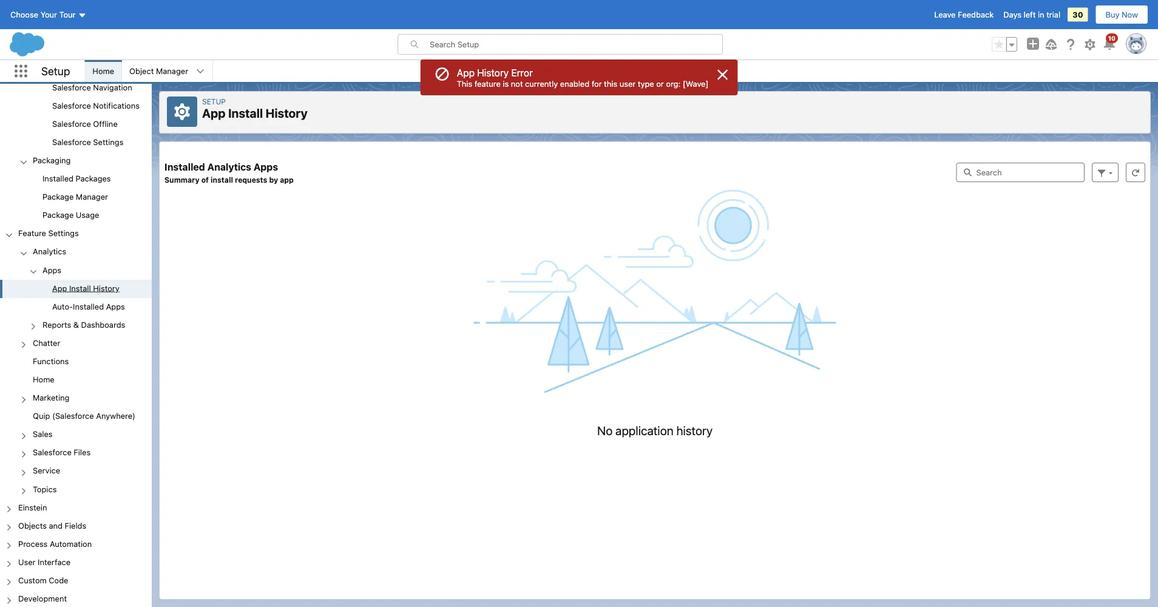 Task type: locate. For each thing, give the bounding box(es) containing it.
0 horizontal spatial app
[[52, 284, 67, 293]]

manager down packages
[[76, 192, 108, 201]]

home up navigation
[[93, 67, 114, 76]]

salesforce navigation link
[[52, 83, 132, 94]]

setup app install history
[[202, 97, 308, 120]]

0 vertical spatial analytics
[[208, 161, 251, 173]]

installed
[[165, 161, 205, 173], [43, 174, 74, 183], [73, 302, 104, 311]]

install
[[228, 106, 263, 120], [69, 284, 91, 293]]

installed inside apps "tree item"
[[73, 302, 104, 311]]

apps for analytics
[[254, 161, 278, 173]]

fields
[[65, 521, 86, 530]]

salesforce navigation
[[52, 83, 132, 92]]

manager inside "link"
[[76, 192, 108, 201]]

1 horizontal spatial analytics
[[208, 161, 251, 173]]

auto-installed apps link
[[52, 302, 125, 313]]

home inside 'link'
[[93, 67, 114, 76]]

0 horizontal spatial manager
[[76, 192, 108, 201]]

apps up dashboards
[[106, 302, 125, 311]]

app inside setup app install history
[[202, 106, 226, 120]]

salesforce for salesforce settings
[[52, 137, 91, 147]]

files
[[74, 448, 91, 457]]

group containing app install history
[[0, 280, 152, 317]]

salesforce offline link
[[52, 119, 118, 130]]

1 vertical spatial manager
[[76, 192, 108, 201]]

history inside app install history link
[[93, 284, 120, 293]]

package inside "link"
[[43, 192, 74, 201]]

history inside the app history error this feature is not currently enabled for this user type or org: [wave]
[[478, 67, 509, 79]]

auto-
[[52, 302, 73, 311]]

1 horizontal spatial install
[[228, 106, 263, 120]]

1 horizontal spatial app
[[202, 106, 226, 120]]

manager right object
[[156, 67, 188, 76]]

1 horizontal spatial setup
[[202, 97, 226, 106]]

packaging
[[33, 156, 71, 165]]

app for history
[[52, 284, 67, 293]]

installed for analytics
[[165, 161, 205, 173]]

choose
[[10, 10, 38, 19]]

0 horizontal spatial settings
[[48, 229, 79, 238]]

setup inside setup app install history
[[202, 97, 226, 106]]

apps down the analytics link
[[43, 265, 61, 274]]

0 horizontal spatial apps
[[43, 265, 61, 274]]

salesforce inside feature settings tree item
[[33, 448, 72, 457]]

(salesforce
[[52, 411, 94, 421]]

user
[[620, 79, 636, 88]]

feature settings link
[[18, 229, 79, 240]]

salesforce notifications link
[[52, 101, 140, 112]]

apps tree item
[[0, 262, 152, 317]]

tour
[[59, 10, 76, 19]]

packages
[[76, 174, 111, 183]]

objects and fields link
[[18, 521, 86, 532]]

home down functions link
[[33, 375, 55, 384]]

settings inside tree item
[[48, 229, 79, 238]]

installed down "packaging" 'link'
[[43, 174, 74, 183]]

0 horizontal spatial history
[[93, 284, 120, 293]]

custom code
[[18, 576, 68, 585]]

salesforce up salesforce notifications
[[52, 83, 91, 92]]

1 package from the top
[[43, 192, 74, 201]]

1 horizontal spatial home
[[93, 67, 114, 76]]

package up "feature settings"
[[43, 211, 74, 220]]

service
[[33, 466, 60, 475]]

reports & dashboards link
[[43, 320, 125, 331]]

group
[[0, 0, 152, 225], [993, 37, 1018, 52], [0, 61, 152, 152], [0, 170, 152, 225], [0, 243, 152, 499], [0, 262, 152, 335], [0, 280, 152, 317]]

0 vertical spatial settings
[[93, 137, 124, 147]]

app inside tree item
[[52, 284, 67, 293]]

topics
[[33, 485, 57, 494]]

user interface link
[[18, 558, 71, 569]]

0 vertical spatial install
[[228, 106, 263, 120]]

1 horizontal spatial history
[[266, 106, 308, 120]]

1 vertical spatial app
[[202, 106, 226, 120]]

0 vertical spatial home
[[93, 67, 114, 76]]

code
[[49, 576, 68, 585]]

settings down offline
[[93, 137, 124, 147]]

installed up the summary
[[165, 161, 205, 173]]

1 vertical spatial install
[[69, 284, 91, 293]]

1 horizontal spatial apps
[[106, 302, 125, 311]]

0 horizontal spatial analytics
[[33, 247, 66, 256]]

2 horizontal spatial app
[[457, 67, 475, 79]]

app up auto-
[[52, 284, 67, 293]]

salesforce
[[52, 83, 91, 92], [52, 101, 91, 110], [52, 119, 91, 128], [52, 137, 91, 147], [33, 448, 72, 457]]

Search Setup text field
[[430, 35, 723, 54]]

0 vertical spatial package
[[43, 192, 74, 201]]

2 package from the top
[[43, 211, 74, 220]]

by
[[269, 176, 278, 184]]

leave feedback link
[[935, 10, 995, 19]]

app up this
[[457, 67, 475, 79]]

0 vertical spatial setup
[[41, 65, 70, 78]]

home
[[93, 67, 114, 76], [33, 375, 55, 384]]

dashboards
[[81, 320, 125, 329]]

automation
[[50, 539, 92, 549]]

history
[[478, 67, 509, 79], [266, 106, 308, 120], [93, 284, 120, 293]]

salesforce for salesforce navigation
[[52, 83, 91, 92]]

objects and fields
[[18, 521, 86, 530]]

2 vertical spatial history
[[93, 284, 120, 293]]

1 vertical spatial installed
[[43, 174, 74, 183]]

buy now button
[[1096, 5, 1149, 24]]

apps link
[[43, 265, 61, 276]]

app install history tree item
[[0, 280, 152, 298]]

salesforce up salesforce offline on the top
[[52, 101, 91, 110]]

0 horizontal spatial home link
[[33, 375, 55, 386]]

app inside the app history error this feature is not currently enabled for this user type or org: [wave]
[[457, 67, 475, 79]]

setup for setup app install history
[[202, 97, 226, 106]]

1 horizontal spatial settings
[[93, 137, 124, 147]]

development
[[18, 594, 67, 603]]

anywhere)
[[96, 411, 135, 421]]

home link
[[85, 60, 122, 82], [33, 375, 55, 386]]

feature
[[18, 229, 46, 238]]

salesforce down salesforce offline link on the left top of the page
[[52, 137, 91, 147]]

packaging link
[[33, 156, 71, 167]]

installed inside packaging tree item
[[43, 174, 74, 183]]

setup
[[41, 65, 70, 78], [202, 97, 226, 106]]

package up package usage
[[43, 192, 74, 201]]

package usage
[[43, 211, 99, 220]]

2 vertical spatial installed
[[73, 302, 104, 311]]

analytics up install
[[208, 161, 251, 173]]

salesforce up service
[[33, 448, 72, 457]]

manager
[[156, 67, 188, 76], [76, 192, 108, 201]]

Search search field
[[957, 163, 1085, 182]]

0 horizontal spatial home
[[33, 375, 55, 384]]

0 vertical spatial home link
[[85, 60, 122, 82]]

analytics down feature settings link
[[33, 247, 66, 256]]

1 horizontal spatial manager
[[156, 67, 188, 76]]

packaging tree item
[[0, 152, 152, 225]]

chatter link
[[33, 338, 60, 349]]

apps inside 'installed analytics apps summary of install requests by app'
[[254, 161, 278, 173]]

interface
[[38, 558, 71, 567]]

1 vertical spatial analytics
[[33, 247, 66, 256]]

usage
[[76, 211, 99, 220]]

choose your tour button
[[10, 5, 87, 24]]

home link up navigation
[[85, 60, 122, 82]]

1 vertical spatial home
[[33, 375, 55, 384]]

2 horizontal spatial history
[[478, 67, 509, 79]]

apps up by
[[254, 161, 278, 173]]

1 vertical spatial setup
[[202, 97, 226, 106]]

0 horizontal spatial setup
[[41, 65, 70, 78]]

salesforce for salesforce files
[[33, 448, 72, 457]]

user interface
[[18, 558, 71, 567]]

2 horizontal spatial apps
[[254, 161, 278, 173]]

salesforce files link
[[33, 448, 91, 459]]

apps for installed
[[106, 302, 125, 311]]

analytics
[[208, 161, 251, 173], [33, 247, 66, 256]]

this
[[457, 79, 473, 88]]

2 vertical spatial app
[[52, 284, 67, 293]]

setup link
[[202, 97, 226, 106]]

group containing analytics
[[0, 243, 152, 499]]

installed for packages
[[43, 174, 74, 183]]

salesforce up salesforce settings
[[52, 119, 91, 128]]

&
[[73, 320, 79, 329]]

and
[[49, 521, 63, 530]]

apps
[[254, 161, 278, 173], [43, 265, 61, 274], [106, 302, 125, 311]]

installed inside 'installed analytics apps summary of install requests by app'
[[165, 161, 205, 173]]

0 vertical spatial apps
[[254, 161, 278, 173]]

1 vertical spatial package
[[43, 211, 74, 220]]

settings for feature settings
[[48, 229, 79, 238]]

app down setup 'link'
[[202, 106, 226, 120]]

1 vertical spatial home link
[[33, 375, 55, 386]]

1 vertical spatial apps
[[43, 265, 61, 274]]

2 vertical spatial apps
[[106, 302, 125, 311]]

feature settings tree item
[[0, 225, 152, 499]]

settings down package usage link
[[48, 229, 79, 238]]

app
[[457, 67, 475, 79], [202, 106, 226, 120], [52, 284, 67, 293]]

1 vertical spatial settings
[[48, 229, 79, 238]]

object
[[129, 67, 154, 76]]

0 vertical spatial app
[[457, 67, 475, 79]]

home link up the marketing
[[33, 375, 55, 386]]

0 vertical spatial installed
[[165, 161, 205, 173]]

1 vertical spatial history
[[266, 106, 308, 120]]

manager for object manager
[[156, 67, 188, 76]]

installed down app install history link
[[73, 302, 104, 311]]

10
[[1109, 35, 1116, 42]]

currently
[[526, 79, 558, 88]]

user
[[18, 558, 36, 567]]

0 vertical spatial history
[[478, 67, 509, 79]]

feature settings
[[18, 229, 79, 238]]

0 horizontal spatial install
[[69, 284, 91, 293]]

notifications
[[93, 101, 140, 110]]

apps inside auto-installed apps link
[[106, 302, 125, 311]]

salesforce files
[[33, 448, 91, 457]]

install
[[211, 176, 233, 184]]

0 vertical spatial manager
[[156, 67, 188, 76]]



Task type: vqa. For each thing, say whether or not it's contained in the screenshot.
Packages installed
yes



Task type: describe. For each thing, give the bounding box(es) containing it.
package manager link
[[43, 192, 108, 203]]

home inside group
[[33, 375, 55, 384]]

days left in trial
[[1004, 10, 1061, 19]]

app
[[280, 176, 294, 184]]

trial
[[1047, 10, 1061, 19]]

org:
[[667, 79, 681, 88]]

days
[[1004, 10, 1022, 19]]

left
[[1024, 10, 1037, 19]]

settings for salesforce settings
[[93, 137, 124, 147]]

history inside setup app install history
[[266, 106, 308, 120]]

sales link
[[33, 430, 53, 441]]

group containing installed packages
[[0, 170, 152, 225]]

installed analytics apps summary of install requests by app
[[165, 161, 294, 184]]

quip
[[33, 411, 50, 421]]

salesforce settings link
[[52, 137, 124, 148]]

large image
[[716, 67, 730, 82]]

einstein
[[18, 503, 47, 512]]

buy now
[[1106, 10, 1139, 19]]

history
[[677, 423, 713, 438]]

package for package usage
[[43, 211, 74, 220]]

type
[[638, 79, 655, 88]]

custom code link
[[18, 576, 68, 587]]

reports & dashboards
[[43, 320, 125, 329]]

or
[[657, 79, 664, 88]]

is
[[503, 79, 509, 88]]

your
[[40, 10, 57, 19]]

leave feedback
[[935, 10, 995, 19]]

analytics tree item
[[0, 243, 152, 335]]

group containing apps
[[0, 262, 152, 335]]

app install history
[[52, 284, 120, 293]]

service link
[[33, 466, 60, 477]]

custom
[[18, 576, 47, 585]]

install inside setup app install history
[[228, 106, 263, 120]]

analytics inside tree item
[[33, 247, 66, 256]]

analytics inside 'installed analytics apps summary of install requests by app'
[[208, 161, 251, 173]]

feature
[[475, 79, 501, 88]]

app history error alert dialog
[[421, 60, 738, 95]]

development link
[[18, 594, 67, 605]]

offline
[[93, 119, 118, 128]]

install inside tree item
[[69, 284, 91, 293]]

this
[[604, 79, 618, 88]]

feedback
[[959, 10, 995, 19]]

manager for package manager
[[76, 192, 108, 201]]

navigation
[[93, 83, 132, 92]]

app for error
[[457, 67, 475, 79]]

10 button
[[1103, 33, 1119, 52]]

installed packages link
[[43, 174, 111, 185]]

buy
[[1106, 10, 1120, 19]]

app history error this feature is not currently enabled for this user type or org: [wave]
[[457, 67, 709, 88]]

topics link
[[33, 485, 57, 496]]

no
[[598, 423, 613, 438]]

leave
[[935, 10, 956, 19]]

process automation link
[[18, 539, 92, 550]]

salesforce notifications
[[52, 101, 140, 110]]

einstein link
[[18, 503, 47, 514]]

for
[[592, 79, 602, 88]]

salesforce settings
[[52, 137, 124, 147]]

setup for setup
[[41, 65, 70, 78]]

installed packages
[[43, 174, 111, 183]]

of
[[201, 176, 209, 184]]

quip (salesforce anywhere) link
[[33, 411, 135, 422]]

objects
[[18, 521, 47, 530]]

functions
[[33, 357, 69, 366]]

choose your tour
[[10, 10, 76, 19]]

error
[[512, 67, 533, 79]]

package for package manager
[[43, 192, 74, 201]]

salesforce for salesforce notifications
[[52, 101, 91, 110]]

app install history link
[[52, 284, 120, 295]]

in
[[1039, 10, 1045, 19]]

30
[[1073, 10, 1084, 19]]

analytics link
[[33, 247, 66, 258]]

package manager
[[43, 192, 108, 201]]

sales
[[33, 430, 53, 439]]

functions link
[[33, 357, 69, 368]]

salesforce for salesforce offline
[[52, 119, 91, 128]]

object manager
[[129, 67, 188, 76]]

no application history
[[598, 423, 713, 438]]

now
[[1123, 10, 1139, 19]]

reports
[[43, 320, 71, 329]]

1 horizontal spatial home link
[[85, 60, 122, 82]]

process automation
[[18, 539, 92, 549]]

requests
[[235, 176, 267, 184]]

salesforce offline
[[52, 119, 118, 128]]

summary
[[165, 176, 200, 184]]

object manager link
[[122, 60, 196, 82]]

marketing link
[[33, 393, 69, 404]]

[wave]
[[683, 79, 709, 88]]

process
[[18, 539, 48, 549]]



